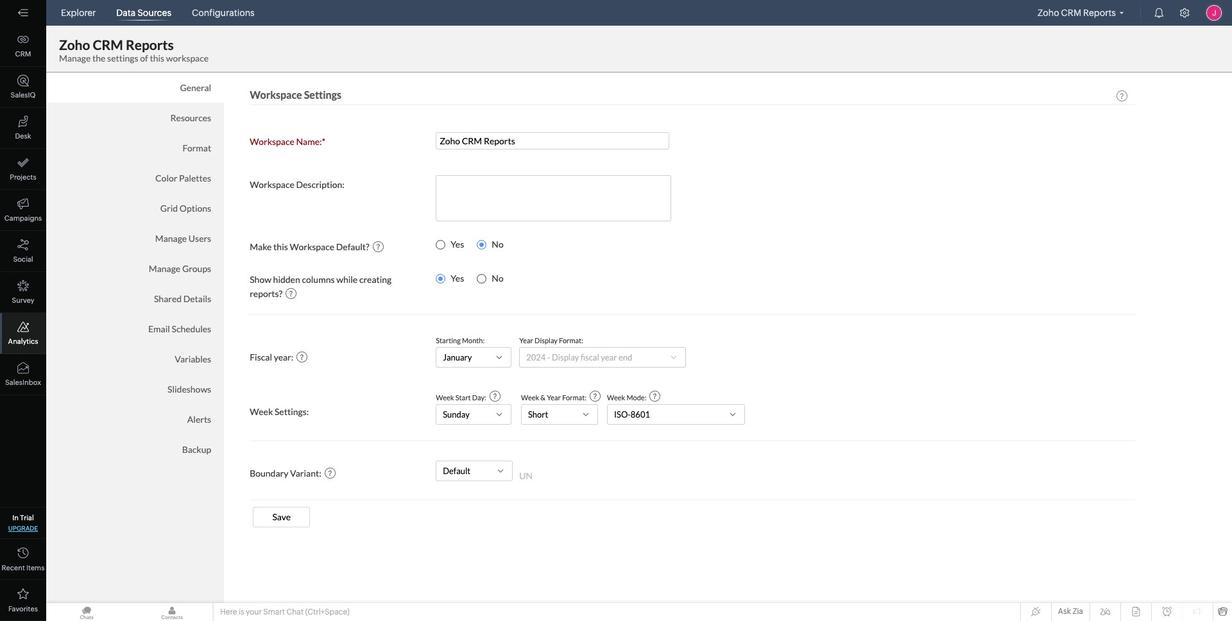 Task type: vqa. For each thing, say whether or not it's contained in the screenshot.
the right the CRM
yes



Task type: describe. For each thing, give the bounding box(es) containing it.
salesinbox
[[5, 379, 41, 387]]

zoho crm reports
[[1038, 8, 1117, 18]]

projects link
[[0, 149, 46, 190]]

ask zia
[[1059, 608, 1084, 616]]

campaigns
[[4, 214, 42, 222]]

notifications image
[[1155, 8, 1165, 18]]

configurations
[[192, 8, 255, 18]]

here is your smart chat (ctrl+space)
[[220, 608, 350, 617]]

sources
[[138, 8, 172, 18]]

survey
[[12, 297, 34, 304]]

1 horizontal spatial crm
[[1062, 8, 1082, 18]]

analytics
[[8, 338, 38, 345]]

recent items
[[2, 564, 45, 572]]

in
[[12, 514, 19, 522]]

explorer
[[61, 8, 96, 18]]

smart
[[264, 608, 285, 617]]

campaigns link
[[0, 190, 46, 231]]

salesiq
[[11, 91, 36, 99]]

data sources
[[116, 8, 172, 18]]

crm inside crm link
[[15, 50, 31, 58]]

items
[[26, 564, 45, 572]]

social link
[[0, 231, 46, 272]]

your
[[246, 608, 262, 617]]

zia
[[1073, 608, 1084, 616]]

salesinbox link
[[0, 354, 46, 396]]

upgrade
[[8, 525, 38, 532]]

crm link
[[0, 26, 46, 67]]

ask
[[1059, 608, 1072, 616]]



Task type: locate. For each thing, give the bounding box(es) containing it.
chats image
[[46, 604, 127, 622]]

trial
[[20, 514, 34, 522]]

recent
[[2, 564, 25, 572]]

chat
[[287, 608, 304, 617]]

favorites
[[8, 606, 38, 613]]

0 horizontal spatial crm
[[15, 50, 31, 58]]

reports
[[1084, 8, 1117, 18]]

crm up salesiq link
[[15, 50, 31, 58]]

projects
[[10, 173, 36, 181]]

analytics link
[[0, 313, 46, 354]]

contacts image
[[132, 604, 213, 622]]

data
[[116, 8, 136, 18]]

social
[[13, 256, 33, 263]]

survey link
[[0, 272, 46, 313]]

explorer link
[[56, 0, 101, 26]]

crm
[[1062, 8, 1082, 18], [15, 50, 31, 58]]

in trial upgrade
[[8, 514, 38, 532]]

(ctrl+space)
[[305, 608, 350, 617]]

here
[[220, 608, 237, 617]]

0 vertical spatial crm
[[1062, 8, 1082, 18]]

configurations link
[[187, 0, 260, 26]]

data sources link
[[111, 0, 177, 26]]

is
[[239, 608, 244, 617]]

configure settings image
[[1180, 8, 1191, 18]]

zoho
[[1038, 8, 1060, 18]]

salesiq link
[[0, 67, 46, 108]]

1 vertical spatial crm
[[15, 50, 31, 58]]

desk link
[[0, 108, 46, 149]]

desk
[[15, 132, 31, 140]]

crm right zoho
[[1062, 8, 1082, 18]]



